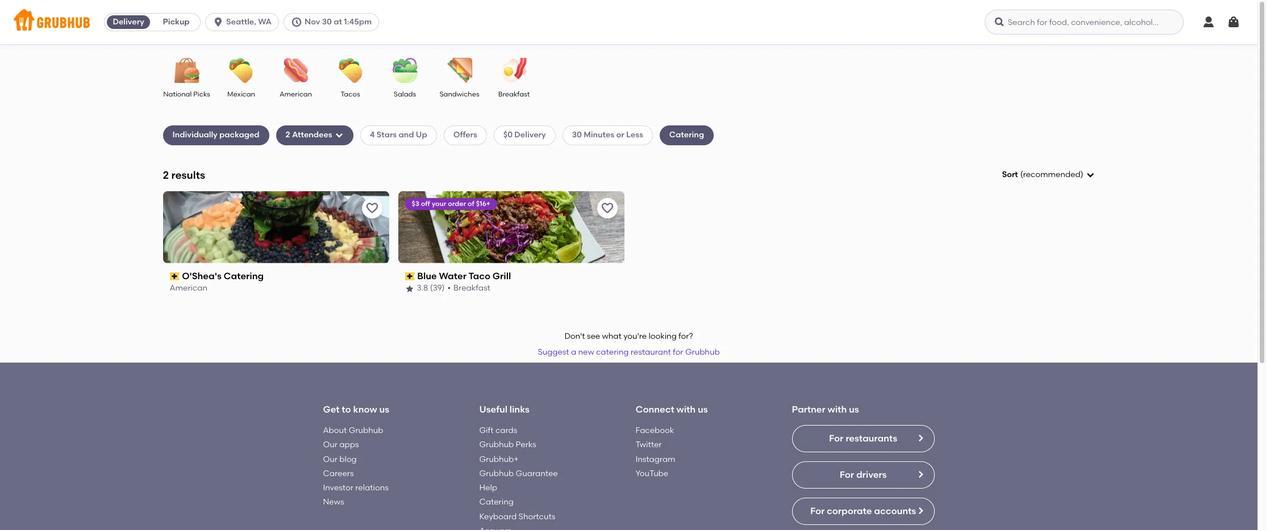Task type: vqa. For each thing, say whether or not it's contained in the screenshot.
"cheese,"
no



Task type: describe. For each thing, give the bounding box(es) containing it.
subscription pass image
[[170, 273, 180, 281]]

partner with us
[[792, 405, 859, 416]]

sandwiches
[[440, 90, 479, 98]]

tacos
[[341, 90, 360, 98]]

you're
[[624, 332, 647, 342]]

blue water taco grill link
[[405, 270, 617, 283]]

Search for food, convenience, alcohol... search field
[[985, 10, 1184, 35]]

grill
[[493, 271, 511, 282]]

and
[[399, 130, 414, 140]]

recommended
[[1023, 170, 1081, 180]]

restaurants
[[846, 434, 897, 444]]

for drivers
[[840, 470, 887, 481]]

grubhub perks link
[[479, 441, 536, 450]]

2 save this restaurant button from the left
[[597, 198, 617, 219]]

o'shea's catering logo image
[[163, 191, 389, 264]]

(
[[1020, 170, 1023, 180]]

useful
[[479, 405, 507, 416]]

salads
[[394, 90, 416, 98]]

pickup
[[163, 17, 190, 27]]

twitter link
[[636, 441, 662, 450]]

investor
[[323, 484, 353, 493]]

to
[[342, 405, 351, 416]]

right image for for restaurants
[[916, 434, 925, 443]]

restaurant
[[631, 348, 671, 358]]

looking
[[649, 332, 677, 342]]

instagram link
[[636, 455, 675, 465]]

blue
[[417, 271, 437, 282]]

keyboard shortcuts link
[[479, 512, 555, 522]]

useful links
[[479, 405, 530, 416]]

svg image inside the nov 30 at 1:45pm button
[[291, 16, 302, 28]]

sort
[[1002, 170, 1018, 180]]

see
[[587, 332, 600, 342]]

save this restaurant image for first save this restaurant button from left
[[365, 202, 379, 215]]

national
[[163, 90, 192, 98]]

for corporate accounts
[[810, 506, 916, 517]]

main navigation navigation
[[0, 0, 1258, 44]]

$3
[[412, 200, 419, 208]]

help link
[[479, 484, 497, 493]]

for
[[673, 348, 683, 358]]

blue water taco grill
[[417, 271, 511, 282]]

•
[[448, 284, 451, 293]]

grubhub guarantee link
[[479, 469, 558, 479]]

water
[[439, 271, 467, 282]]

help
[[479, 484, 497, 493]]

)
[[1081, 170, 1083, 180]]

1 save this restaurant button from the left
[[362, 198, 382, 219]]

blue water taco grill logo image
[[398, 191, 624, 264]]

about grubhub our apps our blog careers investor relations news
[[323, 426, 389, 508]]

about
[[323, 426, 347, 436]]

minutes
[[584, 130, 614, 140]]

2 results main content
[[0, 44, 1258, 531]]

connect with us
[[636, 405, 708, 416]]

subscription pass image
[[405, 273, 415, 281]]

4
[[370, 130, 375, 140]]

drivers
[[856, 470, 887, 481]]

nov 30 at 1:45pm button
[[284, 13, 384, 31]]

offers
[[453, 130, 477, 140]]

(39)
[[430, 284, 445, 293]]

grubhub down gift cards link
[[479, 441, 514, 450]]

sort ( recommended )
[[1002, 170, 1083, 180]]

for drivers link
[[792, 462, 935, 489]]

cards
[[496, 426, 517, 436]]

mexican image
[[221, 58, 261, 83]]

mexican
[[227, 90, 255, 98]]

new
[[578, 348, 594, 358]]

gift cards grubhub perks grubhub+ grubhub guarantee help catering keyboard shortcuts
[[479, 426, 558, 522]]

right image for for corporate accounts
[[916, 507, 925, 516]]

packaged
[[219, 130, 259, 140]]

seattle, wa
[[226, 17, 272, 27]]

corporate
[[827, 506, 872, 517]]

$3 off your order of $16+
[[412, 200, 490, 208]]

suggest a new catering restaurant for grubhub button
[[533, 343, 725, 363]]

svg image
[[213, 16, 224, 28]]

know
[[353, 405, 377, 416]]

our apps link
[[323, 441, 359, 450]]

facebook
[[636, 426, 674, 436]]

don't see what you're looking for?
[[565, 332, 693, 342]]

none field inside 2 results main content
[[1002, 169, 1095, 181]]

guarantee
[[516, 469, 558, 479]]

breakfast image
[[494, 58, 534, 83]]

accounts
[[874, 506, 916, 517]]

$0
[[503, 130, 513, 140]]

for for for restaurants
[[829, 434, 844, 444]]

american image
[[276, 58, 316, 83]]

$0 delivery
[[503, 130, 546, 140]]

results
[[171, 169, 205, 182]]

o'shea's
[[182, 271, 222, 282]]

for for for corporate accounts
[[810, 506, 825, 517]]

taco
[[469, 271, 490, 282]]

for for for drivers
[[840, 470, 854, 481]]

$16+
[[476, 200, 490, 208]]

shortcuts
[[519, 512, 555, 522]]

catering link
[[479, 498, 514, 508]]

right image
[[916, 471, 925, 480]]



Task type: locate. For each thing, give the bounding box(es) containing it.
for left corporate in the bottom right of the page
[[810, 506, 825, 517]]

1 vertical spatial right image
[[916, 507, 925, 516]]

0 horizontal spatial breakfast
[[454, 284, 490, 293]]

1 vertical spatial catering
[[224, 271, 264, 282]]

national picks image
[[167, 58, 207, 83]]

1 vertical spatial breakfast
[[454, 284, 490, 293]]

off
[[421, 200, 430, 208]]

right image down right image
[[916, 507, 925, 516]]

at
[[334, 17, 342, 27]]

1 vertical spatial 30
[[572, 130, 582, 140]]

30 inside button
[[322, 17, 332, 27]]

us right know
[[379, 405, 389, 416]]

with for connect
[[677, 405, 696, 416]]

delivery inside 2 results main content
[[515, 130, 546, 140]]

2 for 2 attendees
[[286, 130, 290, 140]]

investor relations link
[[323, 484, 389, 493]]

1 horizontal spatial save this restaurant image
[[600, 202, 614, 215]]

breakfast down taco
[[454, 284, 490, 293]]

breakfast down breakfast image
[[498, 90, 530, 98]]

delivery button
[[105, 13, 152, 31]]

us right connect
[[698, 405, 708, 416]]

2 attendees
[[286, 130, 332, 140]]

us for connect with us
[[698, 405, 708, 416]]

youtube link
[[636, 469, 668, 479]]

delivery left pickup
[[113, 17, 144, 27]]

1 vertical spatial delivery
[[515, 130, 546, 140]]

none field containing sort
[[1002, 169, 1095, 181]]

twitter
[[636, 441, 662, 450]]

blog
[[339, 455, 357, 465]]

us for partner with us
[[849, 405, 859, 416]]

30 inside 2 results main content
[[572, 130, 582, 140]]

0 horizontal spatial 2
[[163, 169, 169, 182]]

careers
[[323, 469, 354, 479]]

0 horizontal spatial american
[[170, 284, 208, 293]]

american down american 'image'
[[280, 90, 312, 98]]

0 vertical spatial delivery
[[113, 17, 144, 27]]

get
[[323, 405, 340, 416]]

2 left the attendees
[[286, 130, 290, 140]]

catering up keyboard
[[479, 498, 514, 508]]

seattle, wa button
[[205, 13, 284, 31]]

our down about
[[323, 441, 338, 450]]

grubhub inside the about grubhub our apps our blog careers investor relations news
[[349, 426, 383, 436]]

or
[[616, 130, 624, 140]]

delivery inside button
[[113, 17, 144, 27]]

0 vertical spatial american
[[280, 90, 312, 98]]

2 horizontal spatial catering
[[669, 130, 704, 140]]

0 vertical spatial breakfast
[[498, 90, 530, 98]]

sandwiches image
[[440, 58, 479, 83]]

3.8 (39)
[[417, 284, 445, 293]]

0 horizontal spatial us
[[379, 405, 389, 416]]

3 us from the left
[[849, 405, 859, 416]]

0 vertical spatial 30
[[322, 17, 332, 27]]

save this restaurant image for 1st save this restaurant button from right
[[600, 202, 614, 215]]

with right partner
[[828, 405, 847, 416]]

1 vertical spatial for
[[840, 470, 854, 481]]

seattle,
[[226, 17, 256, 27]]

youtube
[[636, 469, 668, 479]]

0 horizontal spatial with
[[677, 405, 696, 416]]

delivery
[[113, 17, 144, 27], [515, 130, 546, 140]]

for inside 'link'
[[840, 470, 854, 481]]

catering inside o'shea's catering link
[[224, 271, 264, 282]]

2 left results
[[163, 169, 169, 182]]

catering right o'shea's at the left of the page
[[224, 271, 264, 282]]

30 left minutes
[[572, 130, 582, 140]]

1 horizontal spatial with
[[828, 405, 847, 416]]

about grubhub link
[[323, 426, 383, 436]]

1 horizontal spatial american
[[280, 90, 312, 98]]

careers link
[[323, 469, 354, 479]]

facebook twitter instagram youtube
[[636, 426, 675, 479]]

connect
[[636, 405, 674, 416]]

30 left at
[[322, 17, 332, 27]]

0 vertical spatial 2
[[286, 130, 290, 140]]

2 right image from the top
[[916, 507, 925, 516]]

attendees
[[292, 130, 332, 140]]

for?
[[679, 332, 693, 342]]

0 vertical spatial our
[[323, 441, 338, 450]]

with
[[677, 405, 696, 416], [828, 405, 847, 416]]

wa
[[258, 17, 272, 27]]

for restaurants link
[[792, 426, 935, 453]]

grubhub+ link
[[479, 455, 519, 465]]

1 vertical spatial american
[[170, 284, 208, 293]]

gift
[[479, 426, 494, 436]]

0 horizontal spatial catering
[[224, 271, 264, 282]]

gift cards link
[[479, 426, 517, 436]]

4 stars and up
[[370, 130, 427, 140]]

for down partner with us
[[829, 434, 844, 444]]

perks
[[516, 441, 536, 450]]

2 our from the top
[[323, 455, 338, 465]]

instagram
[[636, 455, 675, 465]]

1 vertical spatial 2
[[163, 169, 169, 182]]

• breakfast
[[448, 284, 490, 293]]

1 horizontal spatial 30
[[572, 130, 582, 140]]

american down o'shea's at the left of the page
[[170, 284, 208, 293]]

1 horizontal spatial save this restaurant button
[[597, 198, 617, 219]]

nov
[[305, 17, 320, 27]]

pickup button
[[152, 13, 200, 31]]

us
[[379, 405, 389, 416], [698, 405, 708, 416], [849, 405, 859, 416]]

our
[[323, 441, 338, 450], [323, 455, 338, 465]]

suggest a new catering restaurant for grubhub
[[538, 348, 720, 358]]

1 horizontal spatial catering
[[479, 498, 514, 508]]

grubhub down grubhub+ link
[[479, 469, 514, 479]]

1 us from the left
[[379, 405, 389, 416]]

suggest
[[538, 348, 569, 358]]

individually
[[172, 130, 217, 140]]

1 right image from the top
[[916, 434, 925, 443]]

partner
[[792, 405, 826, 416]]

0 vertical spatial right image
[[916, 434, 925, 443]]

our blog link
[[323, 455, 357, 465]]

1 horizontal spatial delivery
[[515, 130, 546, 140]]

star icon image
[[405, 284, 414, 294]]

stars
[[377, 130, 397, 140]]

tacos image
[[330, 58, 370, 83]]

1 save this restaurant image from the left
[[365, 202, 379, 215]]

catering right less
[[669, 130, 704, 140]]

1 our from the top
[[323, 441, 338, 450]]

salads image
[[385, 58, 425, 83]]

0 vertical spatial for
[[829, 434, 844, 444]]

1 horizontal spatial 2
[[286, 130, 290, 140]]

30
[[322, 17, 332, 27], [572, 130, 582, 140]]

grubhub inside suggest a new catering restaurant for grubhub button
[[685, 348, 720, 358]]

None field
[[1002, 169, 1095, 181]]

2 with from the left
[[828, 405, 847, 416]]

grubhub down know
[[349, 426, 383, 436]]

get to know us
[[323, 405, 389, 416]]

2 horizontal spatial us
[[849, 405, 859, 416]]

0 horizontal spatial save this restaurant button
[[362, 198, 382, 219]]

with for partner
[[828, 405, 847, 416]]

2 vertical spatial for
[[810, 506, 825, 517]]

right image inside for corporate accounts link
[[916, 507, 925, 516]]

right image up right image
[[916, 434, 925, 443]]

2 vertical spatial catering
[[479, 498, 514, 508]]

order
[[448, 200, 466, 208]]

2 save this restaurant image from the left
[[600, 202, 614, 215]]

3.8
[[417, 284, 428, 293]]

1 vertical spatial our
[[323, 455, 338, 465]]

with right connect
[[677, 405, 696, 416]]

svg image
[[1202, 15, 1216, 29], [1227, 15, 1241, 29], [291, 16, 302, 28], [994, 16, 1005, 28], [335, 131, 344, 140], [1086, 171, 1095, 180]]

for left "drivers"
[[840, 470, 854, 481]]

keyboard
[[479, 512, 517, 522]]

news link
[[323, 498, 344, 508]]

for restaurants
[[829, 434, 897, 444]]

save this restaurant button
[[362, 198, 382, 219], [597, 198, 617, 219]]

0 horizontal spatial 30
[[322, 17, 332, 27]]

news
[[323, 498, 344, 508]]

0 horizontal spatial save this restaurant image
[[365, 202, 379, 215]]

2 for 2 results
[[163, 169, 169, 182]]

of
[[468, 200, 474, 208]]

grubhub
[[685, 348, 720, 358], [349, 426, 383, 436], [479, 441, 514, 450], [479, 469, 514, 479]]

right image
[[916, 434, 925, 443], [916, 507, 925, 516]]

for corporate accounts link
[[792, 498, 935, 526]]

save this restaurant image
[[365, 202, 379, 215], [600, 202, 614, 215]]

delivery right $0
[[515, 130, 546, 140]]

0 vertical spatial catering
[[669, 130, 704, 140]]

our up careers link
[[323, 455, 338, 465]]

us up the for restaurants
[[849, 405, 859, 416]]

a
[[571, 348, 576, 358]]

american
[[280, 90, 312, 98], [170, 284, 208, 293]]

up
[[416, 130, 427, 140]]

catering inside 'gift cards grubhub perks grubhub+ grubhub guarantee help catering keyboard shortcuts'
[[479, 498, 514, 508]]

for
[[829, 434, 844, 444], [840, 470, 854, 481], [810, 506, 825, 517]]

less
[[626, 130, 643, 140]]

right image inside for restaurants link
[[916, 434, 925, 443]]

1 horizontal spatial us
[[698, 405, 708, 416]]

1 with from the left
[[677, 405, 696, 416]]

grubhub down for?
[[685, 348, 720, 358]]

grubhub+
[[479, 455, 519, 465]]

0 horizontal spatial delivery
[[113, 17, 144, 27]]

apps
[[339, 441, 359, 450]]

your
[[432, 200, 446, 208]]

2 us from the left
[[698, 405, 708, 416]]

30 minutes or less
[[572, 130, 643, 140]]

what
[[602, 332, 622, 342]]

1 horizontal spatial breakfast
[[498, 90, 530, 98]]



